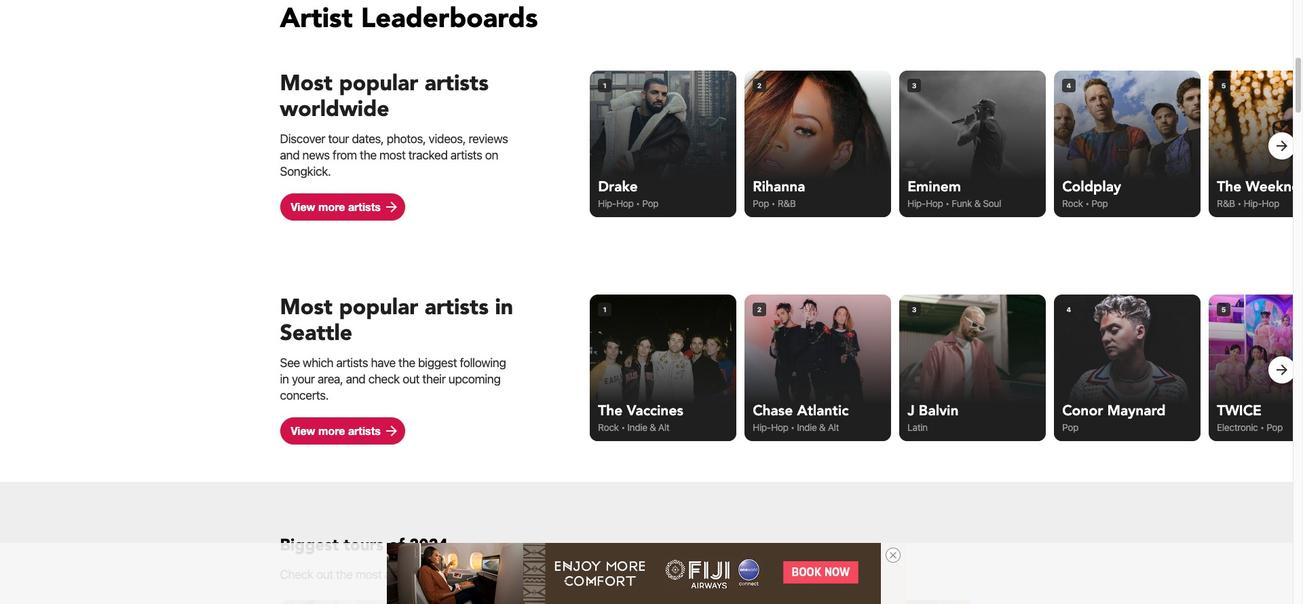 Task type: describe. For each thing, give the bounding box(es) containing it.
view more artists link for most popular artists in seattle
[[280, 417, 405, 444]]

• inside the vaccines rock • indie & alt
[[621, 422, 625, 433]]

r&b inside rihanna pop • r&b
[[778, 198, 796, 209]]

tracked
[[408, 148, 448, 162]]

indie inside the vaccines rock • indie & alt
[[628, 422, 647, 433]]

artists inside discover tour dates, photos, videos, reviews and news from the most tracked artists on songkick.
[[451, 148, 482, 162]]

drake
[[598, 177, 638, 197]]

hip- inside chase atlantic hip-hop • indie & alt
[[753, 422, 771, 433]]

check
[[280, 567, 313, 582]]

rock inside the vaccines rock • indie & alt
[[598, 422, 619, 433]]

3 for most popular artists worldwide
[[912, 81, 917, 89]]

discover
[[280, 131, 325, 146]]

& inside chase atlantic hip-hop • indie & alt
[[819, 422, 826, 433]]

upcoming
[[449, 372, 501, 386]]

conor
[[1062, 401, 1103, 421]]

view more artists for most popular artists in seattle
[[291, 424, 381, 437]]

electronic
[[1217, 422, 1258, 433]]

the inside see which artists have the biggest following in your area, and check out their upcoming concerts.
[[398, 356, 415, 370]]

check out the most anticipated world tours from the world's biggest superstars.
[[280, 567, 692, 582]]

from inside discover tour dates, photos, videos, reviews and news from the most tracked artists on songkick.
[[333, 148, 357, 162]]

most popular artists in seattle
[[280, 293, 513, 348]]

following
[[460, 356, 506, 370]]

hip- inside eminem hip-hop • funk & soul
[[908, 198, 926, 209]]

artists inside see which artists have the biggest following in your area, and check out their upcoming concerts.
[[336, 356, 368, 370]]

leaderboards
[[361, 0, 538, 37]]

pop inside rihanna pop • r&b
[[753, 198, 769, 209]]

& for eminem
[[974, 198, 981, 209]]

world
[[445, 567, 474, 582]]

in inside see which artists have the biggest following in your area, and check out their upcoming concerts.
[[280, 372, 289, 386]]

j balvin latin
[[908, 401, 959, 433]]

biggest tours of 2024
[[280, 534, 448, 557]]

balvin
[[919, 401, 959, 421]]

rihanna
[[753, 177, 805, 197]]

most inside discover tour dates, photos, videos, reviews and news from the most tracked artists on songkick.
[[379, 148, 406, 162]]

out inside see which artists have the biggest following in your area, and check out their upcoming concerts.
[[403, 372, 420, 386]]

artist
[[280, 0, 353, 37]]

indie inside chase atlantic hip-hop • indie & alt
[[797, 422, 817, 433]]

most popular artists worldwide
[[280, 69, 489, 124]]

the down biggest tours of 2024
[[336, 567, 353, 582]]

2 for most popular artists in seattle
[[757, 305, 762, 313]]

eminem hip-hop • funk & soul
[[908, 177, 1001, 209]]

vaccines
[[627, 401, 683, 421]]

• inside rihanna pop • r&b
[[771, 198, 776, 209]]

photos,
[[387, 131, 426, 146]]

hip- inside the "the weeknd r&b • hip-hop"
[[1244, 198, 1262, 209]]

5 for most popular artists in seattle
[[1222, 305, 1226, 313]]

the inside discover tour dates, photos, videos, reviews and news from the most tracked artists on songkick.
[[360, 148, 377, 162]]

and inside see which artists have the biggest following in your area, and check out their upcoming concerts.
[[346, 372, 365, 386]]

chase atlantic hip-hop • indie & alt
[[753, 401, 849, 433]]

hop inside the "the weeknd r&b • hip-hop"
[[1262, 198, 1280, 209]]

weeknd
[[1246, 177, 1301, 197]]

more for most popular artists in seattle
[[318, 424, 345, 437]]

5 for most popular artists worldwide
[[1222, 81, 1226, 89]]

rock inside coldplay rock • pop
[[1062, 198, 1083, 209]]

& for the
[[650, 422, 656, 433]]

news
[[302, 148, 330, 162]]

• inside coldplay rock • pop
[[1085, 198, 1090, 209]]

advertisement element
[[387, 543, 881, 604]]

popular for worldwide
[[339, 69, 418, 99]]

funk
[[952, 198, 972, 209]]

more for most popular artists worldwide
[[318, 200, 345, 213]]

world's
[[553, 567, 590, 582]]

coldplay rock • pop
[[1062, 177, 1121, 209]]

see
[[280, 356, 300, 370]]

twice
[[1217, 401, 1262, 421]]

biggest inside see which artists have the biggest following in your area, and check out their upcoming concerts.
[[418, 356, 457, 370]]

conor maynard pop
[[1062, 401, 1166, 433]]

atlantic
[[797, 401, 849, 421]]

view for most popular artists in seattle
[[291, 424, 315, 437]]

have
[[371, 356, 396, 370]]

pop inside coldplay rock • pop
[[1092, 198, 1108, 209]]

area,
[[318, 372, 343, 386]]

reviews
[[469, 131, 508, 146]]

• inside the twice electronic • pop
[[1260, 422, 1265, 433]]

most for most popular artists worldwide
[[280, 69, 333, 99]]

twice electronic • pop
[[1217, 401, 1283, 433]]

latin
[[908, 422, 928, 433]]

the left "world's"
[[533, 567, 550, 582]]

pop inside the twice electronic • pop
[[1267, 422, 1283, 433]]

the for the weeknd
[[1217, 177, 1242, 197]]

coldplay
[[1062, 177, 1121, 197]]

check
[[368, 372, 400, 386]]



Task type: locate. For each thing, give the bounding box(es) containing it.
popular inside most popular artists in seattle
[[339, 293, 418, 323]]

1 vertical spatial in
[[280, 372, 289, 386]]

5
[[1222, 81, 1226, 89], [1222, 305, 1226, 313]]

the for the vaccines
[[598, 401, 623, 421]]

tours right world
[[477, 567, 503, 582]]

alt inside the vaccines rock • indie & alt
[[658, 422, 669, 433]]

most up discover
[[280, 69, 333, 99]]

hip- inside the drake hip-hop • pop
[[598, 198, 616, 209]]

1 2 from the top
[[757, 81, 762, 89]]

the vaccines rock • indie & alt
[[598, 401, 683, 433]]

1 vertical spatial 5
[[1222, 305, 1226, 313]]

& inside eminem hip-hop • funk & soul
[[974, 198, 981, 209]]

1 5 from the top
[[1222, 81, 1226, 89]]

• inside chase atlantic hip-hop • indie & alt
[[791, 422, 795, 433]]

0 vertical spatial from
[[333, 148, 357, 162]]

0 vertical spatial 1
[[603, 81, 607, 89]]

1 vertical spatial 3
[[912, 305, 917, 313]]

0 vertical spatial the
[[1217, 177, 1242, 197]]

4
[[1067, 81, 1072, 89], [1067, 305, 1072, 313]]

in inside most popular artists in seattle
[[495, 293, 513, 323]]

view more artists for most popular artists worldwide
[[291, 200, 381, 213]]

&
[[974, 198, 981, 209], [650, 422, 656, 433], [819, 422, 826, 433]]

hip- down drake at the left top of the page
[[598, 198, 616, 209]]

view for most popular artists worldwide
[[291, 200, 315, 213]]

view more artists
[[291, 200, 381, 213], [291, 424, 381, 437]]

your
[[292, 372, 315, 386]]

1 vertical spatial more
[[318, 424, 345, 437]]

biggest up the their
[[418, 356, 457, 370]]

tour
[[328, 131, 349, 146]]

view down songkick.
[[291, 200, 315, 213]]

from down tour
[[333, 148, 357, 162]]

songkick.
[[280, 164, 331, 178]]

hip-
[[598, 198, 616, 209], [908, 198, 926, 209], [1244, 198, 1262, 209], [753, 422, 771, 433]]

1 horizontal spatial the
[[1217, 177, 1242, 197]]

0 horizontal spatial r&b
[[778, 198, 796, 209]]

eminem
[[908, 177, 961, 197]]

which
[[303, 356, 333, 370]]

0 vertical spatial rock
[[1062, 198, 1083, 209]]

view more artists link down concerts.
[[280, 417, 405, 444]]

1 horizontal spatial out
[[403, 372, 420, 386]]

alt down the vaccines
[[658, 422, 669, 433]]

the weeknd r&b • hip-hop
[[1217, 177, 1301, 209]]

hop inside the drake hip-hop • pop
[[616, 198, 634, 209]]

1 horizontal spatial alt
[[828, 422, 839, 433]]

0 vertical spatial tours
[[344, 534, 384, 557]]

most for most popular artists in seattle
[[280, 293, 333, 323]]

0 vertical spatial more
[[318, 200, 345, 213]]

2 2 from the top
[[757, 305, 762, 313]]

hop down eminem
[[926, 198, 943, 209]]

hip- down chase in the bottom of the page
[[753, 422, 771, 433]]

0 horizontal spatial biggest
[[418, 356, 457, 370]]

artist leaderboards
[[280, 0, 538, 37]]

hop inside chase atlantic hip-hop • indie & alt
[[771, 422, 788, 433]]

tours left the of
[[344, 534, 384, 557]]

2 more from the top
[[318, 424, 345, 437]]

2 1 from the top
[[603, 305, 607, 313]]

biggest
[[418, 356, 457, 370], [592, 567, 631, 582]]

more
[[318, 200, 345, 213], [318, 424, 345, 437]]

the left weeknd
[[1217, 177, 1242, 197]]

2 alt from the left
[[828, 422, 839, 433]]

the
[[360, 148, 377, 162], [398, 356, 415, 370], [336, 567, 353, 582], [533, 567, 550, 582]]

popular inside most popular artists worldwide
[[339, 69, 418, 99]]

1 view more artists from the top
[[291, 200, 381, 213]]

popular up 'dates,'
[[339, 69, 418, 99]]

maynard
[[1108, 401, 1166, 421]]

in up following
[[495, 293, 513, 323]]

the left the vaccines
[[598, 401, 623, 421]]

1 vertical spatial view
[[291, 424, 315, 437]]

0 horizontal spatial tours
[[344, 534, 384, 557]]

pop
[[642, 198, 659, 209], [753, 198, 769, 209], [1092, 198, 1108, 209], [1062, 422, 1079, 433], [1267, 422, 1283, 433]]

alt down atlantic
[[828, 422, 839, 433]]

the right have in the left bottom of the page
[[398, 356, 415, 370]]

1 r&b from the left
[[778, 198, 796, 209]]

hop down drake at the left top of the page
[[616, 198, 634, 209]]

1 vertical spatial and
[[346, 372, 365, 386]]

& left the soul
[[974, 198, 981, 209]]

1 vertical spatial the
[[598, 401, 623, 421]]

1 horizontal spatial in
[[495, 293, 513, 323]]

indie
[[628, 422, 647, 433], [797, 422, 817, 433]]

artists down check
[[348, 424, 381, 437]]

more down concerts.
[[318, 424, 345, 437]]

artists up following
[[425, 293, 489, 323]]

4 for most popular artists worldwide
[[1067, 81, 1072, 89]]

from
[[333, 148, 357, 162], [506, 567, 530, 582]]

0 vertical spatial 2
[[757, 81, 762, 89]]

view more artists link for most popular artists worldwide
[[280, 193, 405, 220]]

1 horizontal spatial &
[[819, 422, 826, 433]]

1 for most popular artists worldwide
[[603, 81, 607, 89]]

3 for most popular artists in seattle
[[912, 305, 917, 313]]

1 vertical spatial rock
[[598, 422, 619, 433]]

2 3 from the top
[[912, 305, 917, 313]]

1 more from the top
[[318, 200, 345, 213]]

0 vertical spatial view more artists link
[[280, 193, 405, 220]]

artists down videos,
[[451, 148, 482, 162]]

2 5 from the top
[[1222, 305, 1226, 313]]

0 vertical spatial view
[[291, 200, 315, 213]]

1 vertical spatial most
[[280, 293, 333, 323]]

the
[[1217, 177, 1242, 197], [598, 401, 623, 421]]

and inside discover tour dates, photos, videos, reviews and news from the most tracked artists on songkick.
[[280, 148, 300, 162]]

popular
[[339, 69, 418, 99], [339, 293, 418, 323]]

their
[[422, 372, 446, 386]]

hop down weeknd
[[1262, 198, 1280, 209]]

0 horizontal spatial from
[[333, 148, 357, 162]]

1 vertical spatial view more artists
[[291, 424, 381, 437]]

1 indie from the left
[[628, 422, 647, 433]]

1 view from the top
[[291, 200, 315, 213]]

0 vertical spatial popular
[[339, 69, 418, 99]]

most inside most popular artists worldwide
[[280, 69, 333, 99]]

and right area,
[[346, 372, 365, 386]]

2 view from the top
[[291, 424, 315, 437]]

indie down atlantic
[[797, 422, 817, 433]]

1 for most popular artists in seattle
[[603, 305, 607, 313]]

most up which
[[280, 293, 333, 323]]

0 horizontal spatial out
[[316, 567, 333, 582]]

0 vertical spatial most
[[280, 69, 333, 99]]

view
[[291, 200, 315, 213], [291, 424, 315, 437]]

0 horizontal spatial alt
[[658, 422, 669, 433]]

of
[[389, 534, 405, 557]]

most down biggest tours of 2024
[[356, 567, 382, 582]]

1 vertical spatial 2
[[757, 305, 762, 313]]

and
[[280, 148, 300, 162], [346, 372, 365, 386]]

most
[[379, 148, 406, 162], [356, 567, 382, 582]]

seattle
[[280, 318, 352, 348]]

discover tour dates, photos, videos, reviews and news from the most tracked artists on songkick.
[[280, 131, 508, 178]]

1 alt from the left
[[658, 422, 669, 433]]

r&b inside the "the weeknd r&b • hip-hop"
[[1217, 198, 1235, 209]]

indie down the vaccines
[[628, 422, 647, 433]]

view more artists link down songkick.
[[280, 193, 405, 220]]

in
[[495, 293, 513, 323], [280, 372, 289, 386]]

& inside the vaccines rock • indie & alt
[[650, 422, 656, 433]]

1 horizontal spatial from
[[506, 567, 530, 582]]

pop inside the drake hip-hop • pop
[[642, 198, 659, 209]]

2024
[[409, 534, 448, 557]]

soul
[[983, 198, 1001, 209]]

artists inside most popular artists worldwide
[[425, 69, 489, 99]]

2 4 from the top
[[1067, 305, 1072, 313]]

0 vertical spatial and
[[280, 148, 300, 162]]

1 vertical spatial tours
[[477, 567, 503, 582]]

drake hip-hop • pop
[[598, 177, 659, 209]]

0 vertical spatial out
[[403, 372, 420, 386]]

•
[[636, 198, 640, 209], [771, 198, 776, 209], [946, 198, 950, 209], [1085, 198, 1090, 209], [1238, 198, 1242, 209], [621, 422, 625, 433], [791, 422, 795, 433], [1260, 422, 1265, 433]]

dates,
[[352, 131, 384, 146]]

most inside most popular artists in seattle
[[280, 293, 333, 323]]

r&b
[[778, 198, 796, 209], [1217, 198, 1235, 209]]

most
[[280, 69, 333, 99], [280, 293, 333, 323]]

hip- down weeknd
[[1244, 198, 1262, 209]]

hop inside eminem hip-hop • funk & soul
[[926, 198, 943, 209]]

1 vertical spatial popular
[[339, 293, 418, 323]]

artists inside most popular artists in seattle
[[425, 293, 489, 323]]

1 view more artists link from the top
[[280, 193, 405, 220]]

alt inside chase atlantic hip-hop • indie & alt
[[828, 422, 839, 433]]

view more artists link
[[280, 193, 405, 220], [280, 417, 405, 444]]

0 vertical spatial 5
[[1222, 81, 1226, 89]]

artists up videos,
[[425, 69, 489, 99]]

0 vertical spatial view more artists
[[291, 200, 381, 213]]

1 horizontal spatial tours
[[477, 567, 503, 582]]

concerts.
[[280, 388, 329, 402]]

0 horizontal spatial the
[[598, 401, 623, 421]]

1 vertical spatial view more artists link
[[280, 417, 405, 444]]

1 horizontal spatial biggest
[[592, 567, 631, 582]]

2 horizontal spatial &
[[974, 198, 981, 209]]

alt
[[658, 422, 669, 433], [828, 422, 839, 433]]

& down the vaccines
[[650, 422, 656, 433]]

anticipated
[[385, 567, 442, 582]]

1 vertical spatial 4
[[1067, 305, 1072, 313]]

view down concerts.
[[291, 424, 315, 437]]

0 horizontal spatial and
[[280, 148, 300, 162]]

biggest
[[280, 534, 339, 557]]

1 popular from the top
[[339, 69, 418, 99]]

hip- down eminem
[[908, 198, 926, 209]]

out
[[403, 372, 420, 386], [316, 567, 333, 582]]

2 for most popular artists worldwide
[[757, 81, 762, 89]]

2 indie from the left
[[797, 422, 817, 433]]

4 for most popular artists in seattle
[[1067, 305, 1072, 313]]

biggest right "world's"
[[592, 567, 631, 582]]

view more artists down songkick.
[[291, 200, 381, 213]]

• inside the drake hip-hop • pop
[[636, 198, 640, 209]]

in down see
[[280, 372, 289, 386]]

& down atlantic
[[819, 422, 826, 433]]

1 horizontal spatial and
[[346, 372, 365, 386]]

more down songkick.
[[318, 200, 345, 213]]

out left the their
[[403, 372, 420, 386]]

2 most from the top
[[280, 293, 333, 323]]

1 1 from the top
[[603, 81, 607, 89]]

0 vertical spatial most
[[379, 148, 406, 162]]

popular up have in the left bottom of the page
[[339, 293, 418, 323]]

0 vertical spatial 4
[[1067, 81, 1072, 89]]

rock
[[1062, 198, 1083, 209], [598, 422, 619, 433]]

1 horizontal spatial rock
[[1062, 198, 1083, 209]]

pop inside conor maynard pop
[[1062, 422, 1079, 433]]

superstars.
[[634, 567, 692, 582]]

artists up area,
[[336, 356, 368, 370]]

1 horizontal spatial r&b
[[1217, 198, 1235, 209]]

0 horizontal spatial in
[[280, 372, 289, 386]]

tours
[[344, 534, 384, 557], [477, 567, 503, 582]]

1 most from the top
[[280, 69, 333, 99]]

2
[[757, 81, 762, 89], [757, 305, 762, 313]]

most down photos,
[[379, 148, 406, 162]]

1 vertical spatial most
[[356, 567, 382, 582]]

2 view more artists from the top
[[291, 424, 381, 437]]

from left "world's"
[[506, 567, 530, 582]]

worldwide
[[280, 94, 389, 124]]

popular for in
[[339, 293, 418, 323]]

artists down discover tour dates, photos, videos, reviews and news from the most tracked artists on songkick.
[[348, 200, 381, 213]]

see which artists have the biggest following in your area, and check out their upcoming concerts.
[[280, 356, 506, 402]]

chase
[[753, 401, 793, 421]]

out right check
[[316, 567, 333, 582]]

hop down chase in the bottom of the page
[[771, 422, 788, 433]]

0 vertical spatial 3
[[912, 81, 917, 89]]

0 vertical spatial biggest
[[418, 356, 457, 370]]

1
[[603, 81, 607, 89], [603, 305, 607, 313]]

view more artists down concerts.
[[291, 424, 381, 437]]

0 horizontal spatial rock
[[598, 422, 619, 433]]

2 r&b from the left
[[1217, 198, 1235, 209]]

0 horizontal spatial indie
[[628, 422, 647, 433]]

• inside eminem hip-hop • funk & soul
[[946, 198, 950, 209]]

0 horizontal spatial &
[[650, 422, 656, 433]]

2 popular from the top
[[339, 293, 418, 323]]

rihanna pop • r&b
[[753, 177, 805, 209]]

hop
[[616, 198, 634, 209], [926, 198, 943, 209], [1262, 198, 1280, 209], [771, 422, 788, 433]]

the inside the "the weeknd r&b • hip-hop"
[[1217, 177, 1242, 197]]

on
[[485, 148, 498, 162]]

1 vertical spatial from
[[506, 567, 530, 582]]

the inside the vaccines rock • indie & alt
[[598, 401, 623, 421]]

1 horizontal spatial indie
[[797, 422, 817, 433]]

1 3 from the top
[[912, 81, 917, 89]]

1 vertical spatial 1
[[603, 305, 607, 313]]

j
[[908, 401, 915, 421]]

3
[[912, 81, 917, 89], [912, 305, 917, 313]]

videos,
[[429, 131, 466, 146]]

artists
[[425, 69, 489, 99], [451, 148, 482, 162], [348, 200, 381, 213], [425, 293, 489, 323], [336, 356, 368, 370], [348, 424, 381, 437]]

• inside the "the weeknd r&b • hip-hop"
[[1238, 198, 1242, 209]]

0 vertical spatial in
[[495, 293, 513, 323]]

2 view more artists link from the top
[[280, 417, 405, 444]]

1 4 from the top
[[1067, 81, 1072, 89]]

1 vertical spatial biggest
[[592, 567, 631, 582]]

and down discover
[[280, 148, 300, 162]]

1 vertical spatial out
[[316, 567, 333, 582]]

the down 'dates,'
[[360, 148, 377, 162]]



Task type: vqa. For each thing, say whether or not it's contained in the screenshot.


